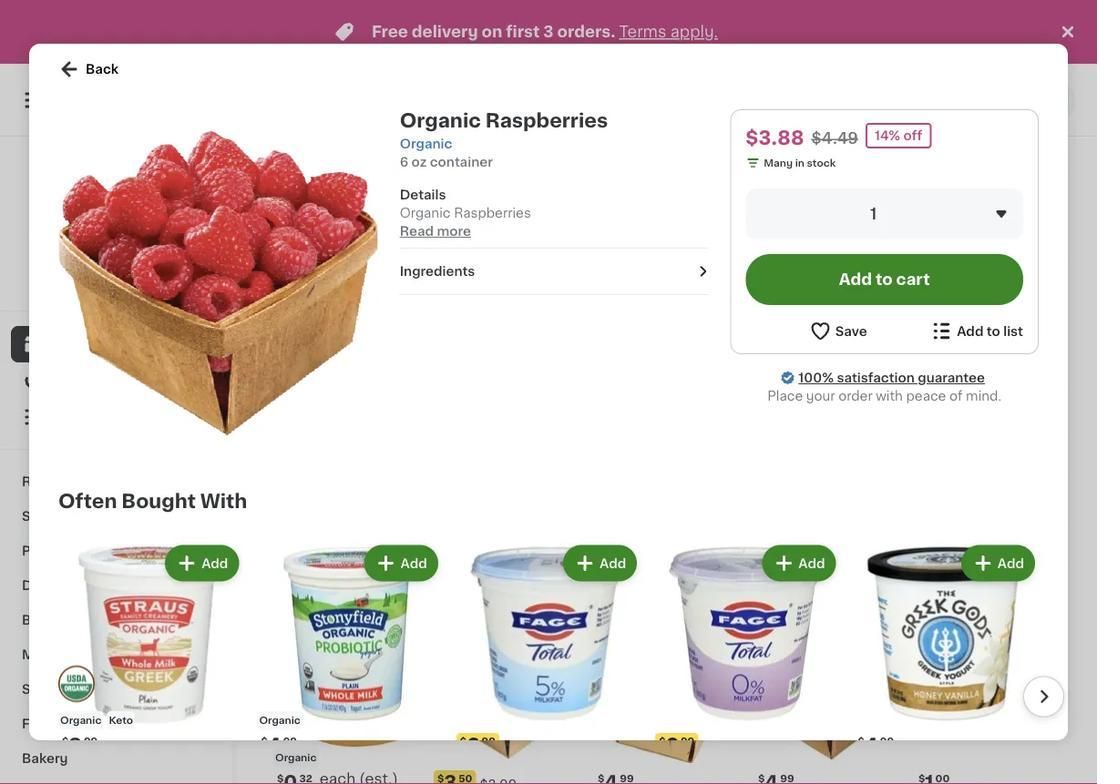 Task type: describe. For each thing, give the bounding box(es) containing it.
everyday store prices
[[54, 267, 167, 277]]

2 $ 4 99 from the left
[[858, 736, 894, 755]]

item carousel region containing 8
[[33, 535, 1065, 785]]

1 $ 4 99 from the left
[[261, 736, 297, 755]]

13 99
[[765, 380, 802, 399]]

100% inside 100% satisfaction guarantee 'button'
[[47, 285, 74, 295]]

add inside 'add to cart' button
[[839, 272, 872, 288]]

product group containing 8
[[58, 542, 243, 785]]

ingredients
[[400, 265, 475, 278]]

organic blackberries
[[915, 404, 1049, 417]]

fruit
[[334, 561, 382, 580]]

2 nov from the left
[[469, 167, 509, 186]]

chardonnay
[[755, 422, 833, 435]]

add inside add to list button
[[957, 325, 984, 338]]

place your order with peace of mind.
[[768, 390, 1002, 403]]

sprouts farmers market link
[[37, 159, 195, 261]]

1 4 from the left
[[268, 736, 281, 755]]

sprouts for sprouts farmers market
[[37, 245, 89, 258]]

$3.88 original price: $3.99 element
[[915, 377, 1061, 401]]

apply.
[[671, 24, 718, 40]]

product group containing 13
[[755, 224, 901, 531]]

medium-
[[757, 360, 803, 370]]

organic raspberries image
[[58, 124, 378, 444]]

farmers
[[92, 245, 146, 258]]

88 for 3
[[940, 381, 954, 391]]

details button
[[400, 186, 709, 204]]

buy it again
[[51, 375, 128, 387]]

meat & seafood
[[22, 649, 128, 662]]

sprouts brands link
[[11, 500, 222, 534]]

many in stock
[[764, 158, 836, 168]]

21
[[513, 167, 535, 186]]

meat & seafood link
[[11, 638, 222, 673]]

place
[[768, 390, 803, 403]]

& for meat
[[59, 649, 69, 662]]

many
[[764, 158, 793, 168]]

meat
[[22, 649, 56, 662]]

1 vertical spatial 100% satisfaction guarantee
[[799, 372, 985, 385]]

stock
[[807, 158, 836, 168]]

organic inside details organic raspberries read more
[[400, 207, 451, 220]]

$19.99
[[809, 386, 852, 398]]

shop link
[[11, 326, 222, 363]]

$3.88 original price: $4.49 element
[[273, 377, 419, 401]]

$3.88 $4.49
[[746, 128, 859, 147]]

$ 3 88 $4.49 organic raspberries 6 oz container
[[273, 380, 405, 432]]

beverages
[[22, 614, 92, 627]]

save
[[836, 325, 868, 338]]

medium-bodied
[[757, 360, 840, 370]]

list
[[1004, 325, 1024, 338]]

1
[[871, 206, 877, 222]]

add to cart button
[[746, 254, 1024, 305]]

snacks & candy
[[22, 684, 130, 696]]

dairy & eggs link
[[11, 569, 222, 603]]

item carousel region containing weekly ad nov 15 - nov 21
[[273, 159, 1061, 538]]

sprouts brands
[[22, 511, 123, 523]]

$3.50 original price: $3.99 element
[[434, 771, 580, 785]]

order
[[839, 390, 873, 403]]

1 vertical spatial guarantee
[[918, 372, 985, 385]]

to for list
[[987, 325, 1001, 338]]

frozen
[[22, 718, 66, 731]]

frozen link
[[11, 707, 222, 742]]

details organic raspberries read more
[[400, 189, 531, 238]]

6 inside organic raspberries organic 6 oz container
[[400, 156, 409, 169]]

add to list
[[957, 325, 1024, 338]]

organic inside product group
[[60, 716, 102, 726]]

in
[[796, 158, 805, 168]]

everyday
[[54, 267, 103, 277]]

more
[[437, 225, 471, 238]]

$13.99 original price: $19.99 element
[[755, 377, 901, 401]]

brands
[[77, 511, 123, 523]]

14% off
[[875, 129, 923, 142]]

view all (40+)
[[851, 564, 939, 577]]

all
[[885, 564, 900, 577]]

delivery
[[412, 24, 478, 40]]

limited time offer region
[[0, 0, 1057, 64]]

recipes
[[22, 476, 75, 489]]

$ 8 99
[[62, 736, 98, 755]]

100% satisfaction guarantee button
[[28, 279, 204, 297]]

container inside organic raspberries organic 6 oz container
[[430, 156, 493, 169]]

$ inside $ 8 99
[[62, 737, 69, 747]]

ad
[[353, 167, 381, 186]]

add to cart
[[839, 272, 930, 288]]

1 $6.99 original price: $7.49 element from the left
[[457, 734, 641, 758]]

cellars
[[789, 404, 834, 417]]

produce link
[[11, 534, 222, 569]]

back button
[[58, 58, 119, 80]]

market
[[149, 245, 195, 258]]

oz inside organic raspberries organic 6 oz container
[[412, 156, 427, 169]]

2 4 from the left
[[865, 736, 879, 755]]

ingredients button
[[400, 263, 709, 281]]

buy
[[51, 375, 77, 387]]

often
[[58, 492, 117, 511]]

back
[[86, 63, 119, 76]]

keto
[[109, 716, 133, 726]]

buy it again link
[[11, 363, 222, 399]]

prices
[[135, 267, 167, 277]]

again
[[92, 375, 128, 387]]

store
[[106, 267, 132, 277]]

candy
[[86, 684, 130, 696]]

sprouts farmers market logo image
[[76, 159, 156, 239]]

$4.49 inside $3.88 $4.49
[[812, 131, 859, 146]]

organic raspberries organic 6 oz container
[[400, 111, 608, 169]]

100% inside "100% satisfaction guarantee" link
[[799, 372, 834, 385]]



Task type: vqa. For each thing, say whether or not it's contained in the screenshot.
Often Bought With
yes



Task type: locate. For each thing, give the bounding box(es) containing it.
$4.49 inside $ 3 88 $4.49 organic raspberries 6 oz container
[[320, 386, 357, 398]]

0 horizontal spatial 3
[[284, 380, 296, 399]]

sprouts inside sprouts brands link
[[22, 511, 74, 523]]

100% satisfaction guarantee down store
[[47, 285, 193, 295]]

100% down bodied at the right top
[[799, 372, 834, 385]]

sprouts down recipes
[[22, 511, 74, 523]]

snacks
[[22, 684, 70, 696]]

weekly
[[273, 167, 349, 186]]

88
[[298, 381, 312, 391], [940, 381, 954, 391]]

service type group
[[707, 83, 869, 118]]

2 $6.99 original price: $7.49 element from the left
[[656, 734, 840, 758]]

1 horizontal spatial 100%
[[799, 372, 834, 385]]

container inside $ 3 88 $4.49 organic raspberries 6 oz container
[[297, 422, 347, 432]]

& left eggs
[[60, 580, 71, 593]]

to left list
[[987, 325, 1001, 338]]

oz inside $ 3 88 $4.49 organic raspberries 6 oz container
[[283, 422, 295, 432]]

dairy & eggs
[[22, 580, 107, 593]]

6
[[400, 156, 409, 169], [273, 422, 280, 432], [467, 736, 480, 755], [666, 736, 679, 755]]

nov up details
[[385, 167, 425, 186]]

-
[[455, 167, 464, 186]]

3 inside limited time offer "region"
[[544, 24, 554, 40]]

guarantee up of
[[918, 372, 985, 385]]

item badge image
[[58, 666, 95, 703]]

1 nov from the left
[[385, 167, 425, 186]]

0 vertical spatial guarantee
[[140, 285, 193, 295]]

88 inside $ 3 88
[[940, 381, 954, 391]]

save button
[[809, 320, 868, 343]]

88 for organic raspberries
[[298, 381, 312, 391]]

everyday store prices link
[[54, 264, 178, 279]]

3 for organic raspberries
[[284, 380, 296, 399]]

1 vertical spatial to
[[987, 325, 1001, 338]]

0 horizontal spatial nov
[[385, 167, 425, 186]]

organic keto
[[60, 716, 133, 726]]

raspberries up more in the left top of the page
[[454, 207, 531, 220]]

0 vertical spatial oz
[[412, 156, 427, 169]]

product group
[[273, 224, 419, 456], [434, 224, 580, 487], [594, 224, 740, 456], [755, 224, 901, 531], [915, 224, 1061, 434], [58, 542, 243, 785], [257, 542, 442, 785], [457, 542, 641, 785], [656, 542, 840, 785], [855, 542, 1039, 785], [273, 618, 419, 785], [434, 618, 580, 785], [594, 618, 740, 785], [755, 618, 901, 785], [915, 618, 1061, 785]]

0 horizontal spatial 4
[[268, 736, 281, 755]]

on
[[482, 24, 503, 40]]

view cart. items in cart: 0 image
[[1017, 89, 1039, 111]]

nov right -
[[469, 167, 509, 186]]

0 horizontal spatial $4.49
[[320, 386, 357, 398]]

1 vertical spatial oz
[[283, 422, 295, 432]]

0 vertical spatial 100% satisfaction guarantee
[[47, 285, 193, 295]]

sprouts up the everyday
[[37, 245, 89, 258]]

1 horizontal spatial $ 6 99
[[659, 736, 695, 755]]

peace
[[907, 390, 947, 403]]

1 vertical spatial container
[[297, 422, 347, 432]]

1 horizontal spatial 100% satisfaction guarantee
[[799, 372, 985, 385]]

6 inside $ 3 88 $4.49 organic raspberries 6 oz container
[[273, 422, 280, 432]]

$ 6 99 for 1st $6.99 original price: $7.49 element from left
[[460, 736, 496, 755]]

oz
[[412, 156, 427, 169], [283, 422, 295, 432]]

raspberries inside details organic raspberries read more
[[454, 207, 531, 220]]

$0.32 each (estimated) element
[[273, 771, 419, 785]]

sprouts inside sprouts farmers market "link"
[[37, 245, 89, 258]]

13
[[765, 380, 786, 399]]

88 inside $ 3 88 $4.49 organic raspberries 6 oz container
[[298, 381, 312, 391]]

free
[[372, 24, 408, 40]]

view all (40+) button
[[844, 552, 959, 589]]

$
[[277, 381, 284, 391], [919, 381, 926, 391], [62, 737, 69, 747], [261, 737, 268, 747], [460, 737, 467, 747], [659, 737, 666, 747], [858, 737, 865, 747], [277, 774, 284, 784], [438, 774, 444, 784], [598, 774, 605, 784], [758, 774, 765, 784], [919, 774, 926, 784]]

cart
[[897, 272, 930, 288]]

$ 6 99 for first $6.99 original price: $7.49 element from the right
[[659, 736, 695, 755]]

orders.
[[558, 24, 616, 40]]

& for snacks
[[73, 684, 83, 696]]

raspberries inside organic raspberries organic 6 oz container
[[486, 111, 608, 130]]

3 inside $ 3 88 $4.49 organic raspberries 6 oz container
[[284, 380, 296, 399]]

1 vertical spatial sprouts
[[22, 511, 74, 523]]

1 vertical spatial 100%
[[799, 372, 834, 385]]

container up details
[[430, 156, 493, 169]]

it
[[80, 375, 89, 387]]

0 vertical spatial raspberries
[[486, 111, 608, 130]]

0 horizontal spatial container
[[297, 422, 347, 432]]

1 horizontal spatial 4
[[865, 736, 879, 755]]

1 horizontal spatial $ 4 99
[[858, 736, 894, 755]]

add
[[378, 240, 405, 253], [539, 240, 565, 253], [699, 240, 726, 253], [859, 240, 886, 253], [1020, 240, 1047, 253], [839, 272, 872, 288], [957, 325, 984, 338], [202, 558, 228, 570], [401, 558, 427, 570], [600, 558, 626, 570], [799, 558, 826, 570], [998, 558, 1025, 570], [378, 634, 405, 646], [539, 634, 565, 646], [699, 634, 726, 646], [859, 634, 886, 646], [1020, 634, 1047, 646]]

$ 4 99
[[261, 736, 297, 755], [858, 736, 894, 755]]

1 horizontal spatial to
[[987, 325, 1001, 338]]

produce
[[22, 545, 77, 558]]

00
[[936, 774, 950, 784]]

weekly ad nov 15 - nov 21 link
[[273, 166, 535, 188]]

satisfaction up place your order with peace of mind. at the right of the page
[[837, 372, 915, 385]]

1 horizontal spatial container
[[430, 156, 493, 169]]

raspberries down $3.88 original price: $4.49 element
[[328, 404, 405, 417]]

your
[[807, 390, 836, 403]]

to left "cart"
[[876, 272, 893, 288]]

recipes link
[[11, 465, 222, 500]]

50
[[459, 774, 473, 784]]

raspberries inside $ 3 88 $4.49 organic raspberries 6 oz container
[[328, 404, 405, 417]]

0 vertical spatial satisfaction
[[77, 285, 138, 295]]

$ 3 88
[[919, 380, 954, 399]]

0 vertical spatial sprouts
[[37, 245, 89, 258]]

seafood
[[73, 649, 128, 662]]

off
[[904, 129, 923, 142]]

0 horizontal spatial $ 4 99
[[261, 736, 297, 755]]

0 horizontal spatial satisfaction
[[77, 285, 138, 295]]

with
[[200, 492, 247, 511]]

dairy
[[22, 580, 57, 593]]

fresh fruit
[[273, 561, 382, 580]]

100% satisfaction guarantee
[[47, 285, 193, 295], [799, 372, 985, 385]]

0 horizontal spatial oz
[[283, 422, 295, 432]]

bought
[[122, 492, 196, 511]]

terms
[[619, 24, 667, 40]]

& left candy
[[73, 684, 83, 696]]

0 vertical spatial &
[[60, 580, 71, 593]]

1 vertical spatial satisfaction
[[837, 372, 915, 385]]

1 vertical spatial &
[[59, 649, 69, 662]]

$3.99
[[961, 386, 998, 398]]

0 horizontal spatial $6.99 original price: $7.49 element
[[457, 734, 641, 758]]

blackberries
[[969, 404, 1049, 417]]

2 88 from the left
[[940, 381, 954, 391]]

99 inside $ 8 99
[[84, 737, 98, 747]]

0 vertical spatial container
[[430, 156, 493, 169]]

0 horizontal spatial 100%
[[47, 285, 74, 295]]

1 horizontal spatial guarantee
[[918, 372, 985, 385]]

15
[[430, 167, 451, 186]]

guarantee
[[140, 285, 193, 295], [918, 372, 985, 385]]

0 vertical spatial to
[[876, 272, 893, 288]]

0 horizontal spatial guarantee
[[140, 285, 193, 295]]

oz down $3.88 original price: $4.49 element
[[283, 422, 295, 432]]

3 inside 'element'
[[926, 380, 938, 399]]

add to list button
[[931, 320, 1024, 343]]

1 horizontal spatial 88
[[940, 381, 954, 391]]

$ inside $ 3 88
[[919, 381, 926, 391]]

1 horizontal spatial $4.49
[[812, 131, 859, 146]]

100% satisfaction guarantee up the with
[[799, 372, 985, 385]]

terms apply. link
[[619, 24, 718, 40]]

shop
[[51, 338, 85, 351]]

2 vertical spatial &
[[73, 684, 83, 696]]

14%
[[875, 129, 901, 142]]

container down $3.88 original price: $4.49 element
[[297, 422, 347, 432]]

organic
[[400, 111, 481, 130], [400, 138, 453, 150], [400, 207, 451, 220], [275, 360, 317, 370], [273, 404, 324, 417], [915, 404, 966, 417], [60, 716, 102, 726], [259, 716, 301, 726], [275, 753, 317, 763]]

details
[[400, 189, 446, 201]]

None search field
[[261, 75, 691, 126]]

1 horizontal spatial satisfaction
[[837, 372, 915, 385]]

1 88 from the left
[[298, 381, 312, 391]]

$6.99 original price: $7.49 element
[[457, 734, 641, 758], [656, 734, 840, 758]]

organic inside $ 3 88 $4.49 organic raspberries 6 oz container
[[273, 404, 324, 417]]

sprouts
[[37, 245, 89, 258], [22, 511, 74, 523]]

2 vertical spatial raspberries
[[328, 404, 405, 417]]

1 horizontal spatial 3
[[544, 24, 554, 40]]

& right the meat
[[59, 649, 69, 662]]

2 $ 6 99 from the left
[[659, 736, 695, 755]]

100% satisfaction guarantee inside 'button'
[[47, 285, 193, 295]]

free delivery on first 3 orders. terms apply.
[[372, 24, 718, 40]]

0 horizontal spatial to
[[876, 272, 893, 288]]

2 horizontal spatial 3
[[926, 380, 938, 399]]

$4.49
[[812, 131, 859, 146], [320, 386, 357, 398]]

$ inside $ 3 88 $4.49 organic raspberries 6 oz container
[[277, 381, 284, 391]]

item carousel region containing fresh fruit
[[273, 552, 1061, 785]]

0 horizontal spatial 100% satisfaction guarantee
[[47, 285, 193, 295]]

$3.88
[[746, 128, 804, 147]]

sprouts for sprouts brands
[[22, 511, 74, 523]]

100% satisfaction guarantee link
[[799, 369, 985, 387]]

nov
[[385, 167, 425, 186], [469, 167, 509, 186]]

3
[[544, 24, 554, 40], [284, 380, 296, 399], [926, 380, 938, 399]]

32
[[299, 774, 312, 784]]

0 horizontal spatial $ 6 99
[[460, 736, 496, 755]]

0 vertical spatial 100%
[[47, 285, 74, 295]]

8
[[69, 736, 82, 755]]

guarantee down prices
[[140, 285, 193, 295]]

& for dairy
[[60, 580, 71, 593]]

99 inside "13 99"
[[788, 381, 802, 391]]

satisfaction inside 'button'
[[77, 285, 138, 295]]

(40+)
[[904, 564, 939, 577]]

1 horizontal spatial $6.99 original price: $7.49 element
[[656, 734, 840, 758]]

add button
[[343, 230, 414, 263], [504, 230, 574, 263], [664, 230, 735, 263], [825, 230, 895, 263], [985, 230, 1056, 263], [167, 547, 237, 580], [366, 547, 436, 580], [565, 547, 636, 580], [764, 547, 835, 580], [963, 547, 1034, 580], [343, 624, 414, 656], [504, 624, 574, 656], [664, 624, 735, 656], [825, 624, 895, 656], [985, 624, 1056, 656]]

raspberries
[[486, 111, 608, 130], [454, 207, 531, 220], [328, 404, 405, 417]]

1 $ 6 99 from the left
[[460, 736, 496, 755]]

guarantee inside 'button'
[[140, 285, 193, 295]]

josh cellars chardonnay
[[755, 404, 834, 435]]

0 vertical spatial $4.49
[[812, 131, 859, 146]]

snacks & candy link
[[11, 673, 222, 707]]

view
[[851, 564, 882, 577]]

1 horizontal spatial oz
[[412, 156, 427, 169]]

sprouts farmers market
[[37, 245, 195, 258]]

1 vertical spatial raspberries
[[454, 207, 531, 220]]

to for cart
[[876, 272, 893, 288]]

&
[[60, 580, 71, 593], [59, 649, 69, 662], [73, 684, 83, 696]]

0 horizontal spatial 88
[[298, 381, 312, 391]]

read more button
[[400, 222, 471, 241]]

first
[[506, 24, 540, 40]]

satisfaction down everyday store prices
[[77, 285, 138, 295]]

item carousel region
[[273, 159, 1061, 538], [33, 535, 1065, 785], [273, 552, 1061, 785]]

3 for 3
[[926, 380, 938, 399]]

raspberries up 21 on the top of the page
[[486, 111, 608, 130]]

1 vertical spatial $4.49
[[320, 386, 357, 398]]

bodied
[[803, 360, 840, 370]]

100% down the everyday
[[47, 285, 74, 295]]

1 field
[[746, 189, 1024, 240]]

oz left 15 in the left top of the page
[[412, 156, 427, 169]]

1 horizontal spatial nov
[[469, 167, 509, 186]]



